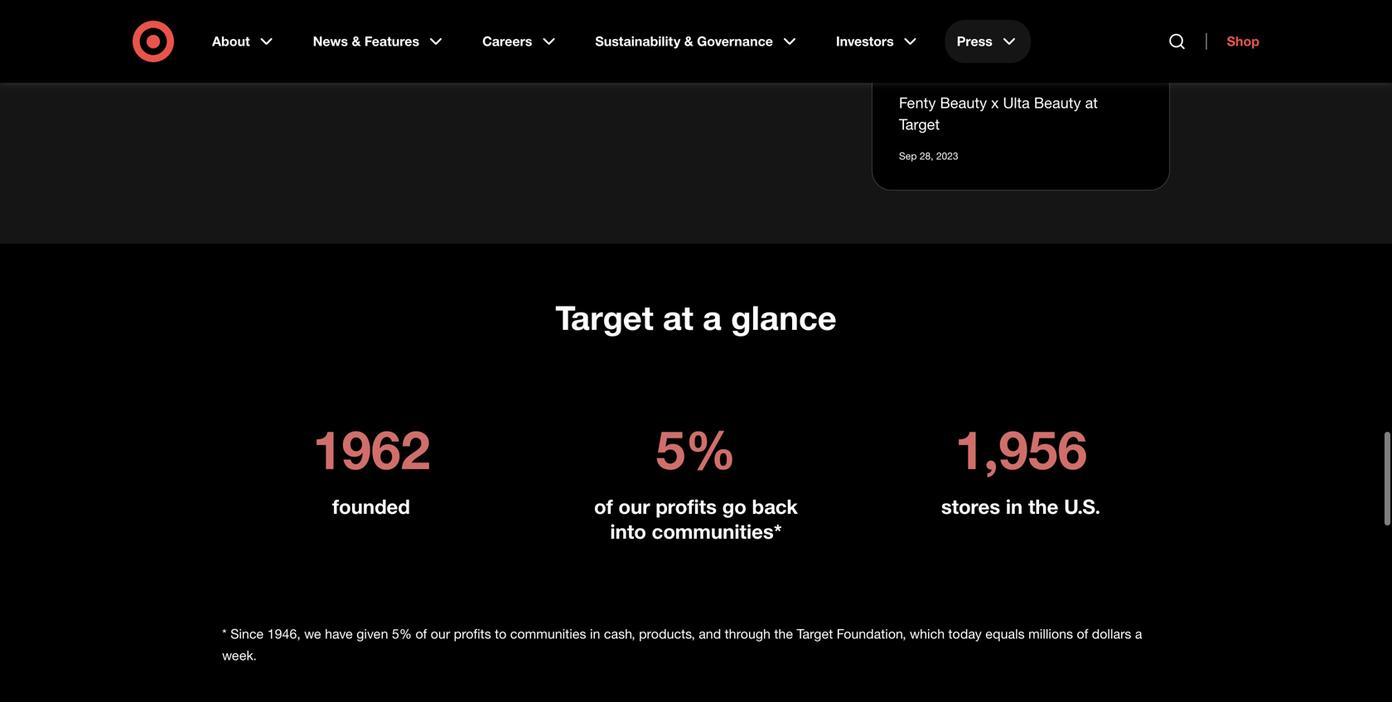 Task type: vqa. For each thing, say whether or not it's contained in the screenshot.
To
yes



Task type: locate. For each thing, give the bounding box(es) containing it.
0 horizontal spatial the
[[775, 626, 793, 642]]

beauty
[[940, 94, 987, 111], [1034, 94, 1081, 111]]

2023 right 3,
[[604, 29, 626, 41]]

0 vertical spatial target
[[899, 115, 940, 133]]

0 vertical spatial profits
[[656, 494, 717, 518]]

sep 28, 2023
[[899, 150, 959, 162]]

beauty right ulta
[[1034, 94, 1081, 111]]

2 beauty from the left
[[1034, 94, 1081, 111]]

1 horizontal spatial at
[[1086, 94, 1098, 111]]

2023 for oct 3, 2023
[[604, 29, 626, 41]]

our up into
[[619, 494, 650, 518]]

today
[[949, 626, 982, 642]]

2 horizontal spatial target
[[899, 115, 940, 133]]

a left the glance
[[703, 297, 722, 338]]

since
[[231, 626, 264, 642]]

0 horizontal spatial in
[[590, 626, 601, 642]]

the
[[1029, 494, 1059, 518], [775, 626, 793, 642]]

1 horizontal spatial a
[[1136, 626, 1143, 642]]

&
[[352, 33, 361, 49], [684, 33, 694, 49]]

2023 right 10,
[[287, 29, 309, 41]]

stores in the u.s.
[[942, 494, 1101, 518]]

of up into
[[594, 494, 613, 518]]

careers link
[[471, 20, 571, 63]]

5% up go
[[656, 417, 736, 482]]

u.s.
[[1064, 494, 1101, 518]]

of
[[594, 494, 613, 518], [416, 626, 427, 642], [1077, 626, 1089, 642]]

products,
[[639, 626, 695, 642]]

2023 right the 28,
[[937, 150, 959, 162]]

0 horizontal spatial &
[[352, 33, 361, 49]]

the inside * since 1946, we have given 5% of our profits to communities in cash, products, and through the target foundation, which today equals millions of dollars a week.
[[775, 626, 793, 642]]

fenty beauty x ulta beauty at target
[[899, 94, 1098, 133]]

which
[[910, 626, 945, 642]]

5%
[[656, 417, 736, 482], [392, 626, 412, 642]]

0 horizontal spatial 2023
[[287, 29, 309, 41]]

1 vertical spatial profits
[[454, 626, 491, 642]]

features
[[365, 33, 420, 49]]

0 horizontal spatial beauty
[[940, 94, 987, 111]]

2023
[[287, 29, 309, 41], [604, 29, 626, 41], [937, 150, 959, 162]]

0 horizontal spatial at
[[663, 297, 694, 338]]

1 vertical spatial in
[[590, 626, 601, 642]]

fenty beauty x ulta beauty at target link
[[899, 92, 1143, 135]]

& right news
[[352, 33, 361, 49]]

our
[[619, 494, 650, 518], [431, 626, 450, 642]]

in
[[1006, 494, 1023, 518], [590, 626, 601, 642]]

shop link
[[1207, 33, 1260, 50]]

cash,
[[604, 626, 635, 642]]

0 horizontal spatial 5%
[[392, 626, 412, 642]]

& for governance
[[684, 33, 694, 49]]

1 vertical spatial target
[[556, 297, 654, 338]]

equals
[[986, 626, 1025, 642]]

1 horizontal spatial &
[[684, 33, 694, 49]]

have
[[325, 626, 353, 642]]

go
[[723, 494, 747, 518]]

1 & from the left
[[352, 33, 361, 49]]

of right 'given'
[[416, 626, 427, 642]]

1 beauty from the left
[[940, 94, 987, 111]]

our left the to on the left
[[431, 626, 450, 642]]

of left dollars
[[1077, 626, 1089, 642]]

shop
[[1227, 33, 1260, 49]]

beauty left x
[[940, 94, 987, 111]]

press link
[[946, 20, 1031, 63]]

1 horizontal spatial profits
[[656, 494, 717, 518]]

1 horizontal spatial of
[[594, 494, 613, 518]]

1 horizontal spatial 2023
[[604, 29, 626, 41]]

1 horizontal spatial 5%
[[656, 417, 736, 482]]

0 vertical spatial the
[[1029, 494, 1059, 518]]

1 horizontal spatial target
[[797, 626, 833, 642]]

0 vertical spatial in
[[1006, 494, 1023, 518]]

the right through
[[775, 626, 793, 642]]

1 vertical spatial a
[[1136, 626, 1143, 642]]

& left "governance" on the right top of page
[[684, 33, 694, 49]]

x
[[992, 94, 999, 111]]

profits left the to on the left
[[454, 626, 491, 642]]

at
[[1086, 94, 1098, 111], [663, 297, 694, 338]]

2 horizontal spatial of
[[1077, 626, 1089, 642]]

0 horizontal spatial target
[[556, 297, 654, 338]]

2023 for sep 28, 2023
[[937, 150, 959, 162]]

of inside of our profits go back into communities*
[[594, 494, 613, 518]]

0 horizontal spatial our
[[431, 626, 450, 642]]

0 vertical spatial 5%
[[656, 417, 736, 482]]

0 vertical spatial at
[[1086, 94, 1098, 111]]

2 vertical spatial target
[[797, 626, 833, 642]]

in right stores
[[1006, 494, 1023, 518]]

1 horizontal spatial our
[[619, 494, 650, 518]]

1 vertical spatial the
[[775, 626, 793, 642]]

at inside fenty beauty x ulta beauty at target
[[1086, 94, 1098, 111]]

5% right 'given'
[[392, 626, 412, 642]]

the left u.s.
[[1029, 494, 1059, 518]]

a right dollars
[[1136, 626, 1143, 642]]

0 horizontal spatial profits
[[454, 626, 491, 642]]

1 vertical spatial our
[[431, 626, 450, 642]]

careers
[[483, 33, 532, 49]]

oct 3, 2023
[[574, 29, 626, 41]]

& for features
[[352, 33, 361, 49]]

& inside "link"
[[684, 33, 694, 49]]

a
[[703, 297, 722, 338], [1136, 626, 1143, 642]]

2 & from the left
[[684, 33, 694, 49]]

1 horizontal spatial beauty
[[1034, 94, 1081, 111]]

0 vertical spatial a
[[703, 297, 722, 338]]

profits inside * since 1946, we have given 5% of our profits to communities in cash, products, and through the target foundation, which today equals millions of dollars a week.
[[454, 626, 491, 642]]

2 horizontal spatial 2023
[[937, 150, 959, 162]]

nov 10, 2023
[[250, 29, 309, 41]]

1946,
[[267, 626, 301, 642]]

ulta
[[1003, 94, 1030, 111]]

0 vertical spatial our
[[619, 494, 650, 518]]

in left cash,
[[590, 626, 601, 642]]

profits up communities*
[[656, 494, 717, 518]]

1 vertical spatial at
[[663, 297, 694, 338]]

in inside * since 1946, we have given 5% of our profits to communities in cash, products, and through the target foundation, which today equals millions of dollars a week.
[[590, 626, 601, 642]]

communities*
[[652, 519, 782, 543]]

profits
[[656, 494, 717, 518], [454, 626, 491, 642]]

sustainability
[[595, 33, 681, 49]]

sustainability & governance link
[[584, 20, 811, 63]]

target at a glance
[[556, 297, 837, 338]]

1 vertical spatial 5%
[[392, 626, 412, 642]]

target
[[899, 115, 940, 133], [556, 297, 654, 338], [797, 626, 833, 642]]

1 horizontal spatial in
[[1006, 494, 1023, 518]]



Task type: describe. For each thing, give the bounding box(es) containing it.
and
[[699, 626, 721, 642]]

of our profits go back into communities*
[[594, 494, 798, 543]]

5% inside * since 1946, we have given 5% of our profits to communities in cash, products, and through the target foundation, which today equals millions of dollars a week.
[[392, 626, 412, 642]]

we
[[304, 626, 321, 642]]

target inside fenty beauty x ulta beauty at target
[[899, 115, 940, 133]]

investors link
[[825, 20, 932, 63]]

sep
[[899, 150, 917, 162]]

target inside * since 1946, we have given 5% of our profits to communities in cash, products, and through the target foundation, which today equals millions of dollars a week.
[[797, 626, 833, 642]]

our inside of our profits go back into communities*
[[619, 494, 650, 518]]

10,
[[270, 29, 284, 41]]

governance
[[697, 33, 773, 49]]

back
[[752, 494, 798, 518]]

foundation,
[[837, 626, 907, 642]]

1 horizontal spatial the
[[1029, 494, 1059, 518]]

0 horizontal spatial a
[[703, 297, 722, 338]]

news & features
[[313, 33, 420, 49]]

fenty
[[899, 94, 936, 111]]

a inside * since 1946, we have given 5% of our profits to communities in cash, products, and through the target foundation, which today equals millions of dollars a week.
[[1136, 626, 1143, 642]]

1,956
[[955, 417, 1088, 482]]

stores
[[942, 494, 1001, 518]]

about
[[212, 33, 250, 49]]

about link
[[201, 20, 288, 63]]

2023 for nov 10, 2023
[[287, 29, 309, 41]]

nov
[[250, 29, 267, 41]]

news
[[313, 33, 348, 49]]

news & features link
[[301, 20, 458, 63]]

to
[[495, 626, 507, 642]]

press
[[957, 33, 993, 49]]

millions
[[1029, 626, 1074, 642]]

* since 1946, we have given 5% of our profits to communities in cash, products, and through the target foundation, which today equals millions of dollars a week.
[[222, 626, 1143, 663]]

dollars
[[1092, 626, 1132, 642]]

fenty beauty pro filt'r soft matte foundation image
[[872, 0, 1170, 33]]

founded
[[332, 494, 410, 518]]

0 horizontal spatial of
[[416, 626, 427, 642]]

1962
[[312, 417, 430, 482]]

glance
[[731, 297, 837, 338]]

communities
[[510, 626, 587, 642]]

investors
[[836, 33, 894, 49]]

3,
[[593, 29, 602, 41]]

given
[[357, 626, 388, 642]]

oct
[[574, 29, 591, 41]]

profits inside of our profits go back into communities*
[[656, 494, 717, 518]]

our inside * since 1946, we have given 5% of our profits to communities in cash, products, and through the target foundation, which today equals millions of dollars a week.
[[431, 626, 450, 642]]

through
[[725, 626, 771, 642]]

into
[[610, 519, 646, 543]]

week.
[[222, 647, 257, 663]]

*
[[222, 626, 227, 642]]

28,
[[920, 150, 934, 162]]

sustainability & governance
[[595, 33, 773, 49]]



